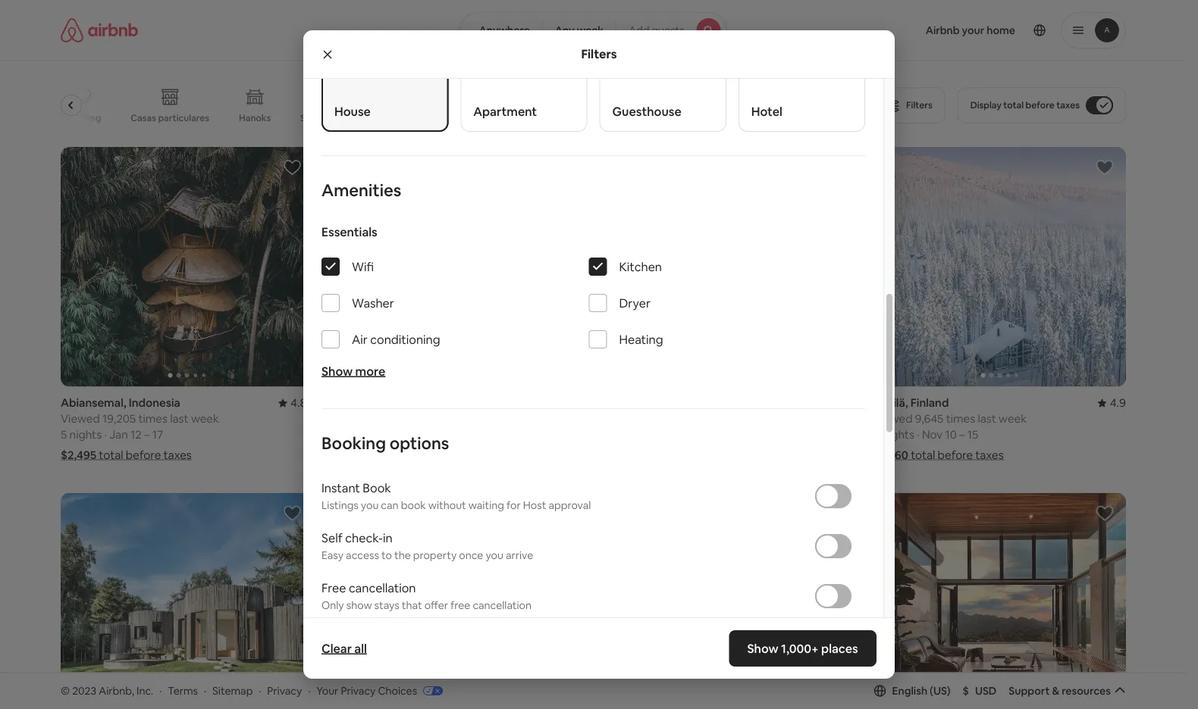 Task type: vqa. For each thing, say whether or not it's contained in the screenshot.
Confirmed
no



Task type: describe. For each thing, give the bounding box(es) containing it.
forde, norway
[[332, 396, 409, 411]]

you inside instant book listings you can book without waiting for host approval
[[361, 499, 379, 513]]

show 1,000+ places
[[748, 641, 858, 657]]

5 nights · nov 1 – 6 $1,889 total before taxes
[[332, 428, 462, 463]]

hanoks
[[239, 112, 271, 124]]

17
[[152, 428, 163, 443]]

boats
[[475, 112, 499, 124]]

display
[[970, 99, 1002, 111]]

display total before taxes
[[970, 99, 1080, 111]]

© 2023 airbnb, inc. ·
[[61, 684, 162, 698]]

usd
[[975, 685, 997, 698]]

profile element
[[745, 0, 1126, 61]]

instant
[[322, 481, 360, 496]]

5 inside 5 nights · nov 1 – 6 $1,889 total before taxes
[[332, 428, 338, 443]]

nights for $2,495
[[69, 428, 102, 443]]

$ usd
[[963, 685, 997, 698]]

clear all button
[[314, 634, 375, 664]]

support & resources button
[[1009, 685, 1126, 698]]

anywhere
[[479, 24, 530, 37]]

week inside button
[[577, 24, 604, 37]]

add to wishlist: calaca, philippines image
[[1096, 505, 1114, 523]]

wifi
[[352, 259, 374, 275]]

terms link
[[168, 684, 198, 698]]

last for nov 10 – 15
[[978, 412, 996, 427]]

guesthouse
[[612, 104, 682, 119]]

map
[[588, 618, 610, 631]]

kitchen
[[619, 259, 662, 275]]

kittilä, finland viewed 9,645 times last week 5 nights · nov 10 – 15 $1,060 total before taxes
[[873, 396, 1027, 463]]

your privacy choices link
[[316, 684, 443, 699]]

total inside button
[[1004, 99, 1024, 111]]

costa
[[665, 396, 696, 411]]

display total before taxes button
[[958, 87, 1126, 124]]

shepherd's huts
[[301, 112, 369, 124]]

self check-in easy access to the property once you arrive
[[322, 531, 533, 563]]

1,000+
[[781, 641, 819, 657]]

show
[[346, 599, 372, 613]]

essentials
[[322, 224, 377, 240]]

4.9 out of 5 average rating image
[[1098, 396, 1126, 411]]

your
[[316, 684, 338, 698]]

4.78 out of 5 average rating image
[[820, 396, 855, 411]]

booking
[[322, 433, 386, 454]]

$
[[963, 685, 969, 698]]

washer
[[352, 296, 394, 311]]

filters
[[581, 46, 617, 62]]

conditioning
[[370, 332, 440, 347]]

privacy inside "link"
[[341, 684, 376, 698]]

shepherd's
[[301, 112, 348, 124]]

12
[[130, 428, 142, 443]]

show for show more
[[322, 364, 353, 379]]

arrive
[[506, 549, 533, 563]]

windmills
[[675, 112, 717, 124]]

add to wishlist: abiansemal, indonesia image
[[283, 158, 301, 177]]

the
[[394, 549, 411, 563]]

– for kittilä,
[[959, 428, 965, 443]]

listings
[[322, 499, 359, 513]]

,
[[659, 396, 662, 411]]

check-
[[345, 531, 383, 546]]

jan
[[109, 428, 128, 443]]

finland
[[911, 396, 949, 411]]

approval
[[549, 499, 591, 513]]

resources
[[1062, 685, 1111, 698]]

houseboats
[[599, 112, 651, 124]]

only
[[322, 599, 344, 613]]

nights for $1,060
[[882, 428, 914, 443]]

english
[[892, 685, 928, 698]]

group containing casas particulares
[[61, 76, 866, 135]]

access
[[346, 549, 379, 563]]

booking options
[[322, 433, 449, 454]]

add to wishlist: tulbagh, south africa image
[[825, 505, 843, 523]]

free cancellation only show stays that offer free cancellation
[[322, 581, 532, 613]]

casas
[[131, 112, 157, 124]]

airbnb,
[[99, 684, 134, 698]]

$1,060
[[873, 448, 908, 463]]

6
[[419, 428, 425, 443]]

apartment button
[[461, 37, 587, 132]]

anywhere button
[[460, 12, 543, 49]]

that
[[402, 599, 422, 613]]

terms
[[168, 684, 198, 698]]

show map button
[[543, 606, 644, 643]]

nov inside 5 nights · nov 1 – 6 $1,889 total before taxes
[[380, 428, 401, 443]]

stays
[[374, 599, 399, 613]]

particulares
[[159, 112, 210, 124]]

support
[[1009, 685, 1050, 698]]

add to wishlist: tremosine sul garda, italy image
[[554, 505, 572, 523]]

total inside 5 nights · nov 1 – 6 $1,889 total before taxes
[[369, 448, 393, 463]]

filters dialog
[[303, 0, 895, 696]]

viewed for kittilä,
[[873, 412, 913, 427]]

4.87
[[561, 396, 584, 411]]

2023
[[72, 684, 96, 698]]

· inside 5 nights · nov 1 – 6 $1,889 total before taxes
[[375, 428, 378, 443]]

viewed for abiansemal,
[[61, 412, 100, 427]]

osa
[[636, 396, 657, 411]]

· left your
[[308, 684, 310, 698]]

abiansemal, indonesia viewed 19,205 times last week 5 nights · jan 12 – 17 $2,495 total before taxes
[[61, 396, 219, 463]]

any
[[555, 24, 575, 37]]

4.78
[[832, 396, 855, 411]]

· inside kittilä, finland viewed 9,645 times last week 5 nights · nov 10 – 15 $1,060 total before taxes
[[917, 428, 920, 443]]

show 1,000+ places link
[[729, 631, 877, 667]]

you inside self check-in easy access to the property once you arrive
[[486, 549, 503, 563]]

forde,
[[332, 396, 365, 411]]



Task type: locate. For each thing, give the bounding box(es) containing it.
1 horizontal spatial nov
[[922, 428, 943, 443]]

taxes inside abiansemal, indonesia viewed 19,205 times last week 5 nights · jan 12 – 17 $2,495 total before taxes
[[163, 448, 192, 463]]

2 vertical spatial show
[[748, 641, 779, 657]]

choices
[[378, 684, 417, 698]]

2 privacy from the left
[[341, 684, 376, 698]]

times inside abiansemal, indonesia viewed 19,205 times last week 5 nights · jan 12 – 17 $2,495 total before taxes
[[138, 412, 168, 427]]

nights inside abiansemal, indonesia viewed 19,205 times last week 5 nights · jan 12 – 17 $2,495 total before taxes
[[69, 428, 102, 443]]

1 viewed from the left
[[61, 412, 100, 427]]

0 horizontal spatial times
[[138, 412, 168, 427]]

show for show 1,000+ places
[[748, 641, 779, 657]]

1 last from the left
[[170, 412, 189, 427]]

4.87 out of 5 average rating image
[[549, 396, 584, 411]]

air conditioning
[[352, 332, 440, 347]]

terms · sitemap · privacy
[[168, 684, 302, 698]]

nights inside 5 nights · nov 1 – 6 $1,889 total before taxes
[[340, 428, 373, 443]]

0 vertical spatial show
[[322, 364, 353, 379]]

5
[[61, 428, 67, 443], [332, 428, 338, 443], [873, 428, 880, 443]]

times for 15
[[946, 412, 975, 427]]

2 horizontal spatial –
[[959, 428, 965, 443]]

· inside abiansemal, indonesia viewed 19,205 times last week 5 nights · jan 12 – 17 $2,495 total before taxes
[[104, 428, 107, 443]]

show for show map
[[558, 618, 586, 631]]

hotel button
[[738, 37, 865, 132]]

nights up the $2,495
[[69, 428, 102, 443]]

show left more
[[322, 364, 353, 379]]

– left 17
[[144, 428, 150, 443]]

none search field containing anywhere
[[460, 12, 727, 49]]

hotel
[[751, 104, 782, 119]]

$2,495
[[61, 448, 96, 463]]

can
[[381, 499, 399, 513]]

4.85 out of 5 average rating image
[[278, 396, 313, 411]]

3 nights from the left
[[882, 428, 914, 443]]

in
[[383, 531, 393, 546]]

last for jan 12 – 17
[[170, 412, 189, 427]]

2 horizontal spatial nights
[[882, 428, 914, 443]]

1 nov from the left
[[380, 428, 401, 443]]

· left 1
[[375, 428, 378, 443]]

apartment
[[473, 104, 537, 119]]

last inside abiansemal, indonesia viewed 19,205 times last week 5 nights · jan 12 – 17 $2,495 total before taxes
[[170, 412, 189, 427]]

nov
[[380, 428, 401, 443], [922, 428, 943, 443]]

before down 12
[[126, 448, 161, 463]]

5 for viewed 19,205 times last week
[[61, 428, 67, 443]]

©
[[61, 684, 70, 698]]

viewed down "kittilä,"
[[873, 412, 913, 427]]

· right terms link
[[204, 684, 206, 698]]

0 horizontal spatial nov
[[380, 428, 401, 443]]

privacy right your
[[341, 684, 376, 698]]

1 horizontal spatial week
[[577, 24, 604, 37]]

casas particulares
[[131, 112, 210, 124]]

all
[[354, 641, 367, 657]]

book
[[401, 499, 426, 513]]

1 5 from the left
[[61, 428, 67, 443]]

viewed
[[61, 412, 100, 427], [873, 412, 913, 427]]

2 viewed from the left
[[873, 412, 913, 427]]

add
[[629, 24, 649, 37]]

1 nights from the left
[[69, 428, 102, 443]]

9,645
[[915, 412, 944, 427]]

show inside show 1,000+ places link
[[748, 641, 779, 657]]

·
[[104, 428, 107, 443], [375, 428, 378, 443], [917, 428, 920, 443], [159, 684, 162, 698], [204, 684, 206, 698], [259, 684, 261, 698], [308, 684, 310, 698]]

0 horizontal spatial last
[[170, 412, 189, 427]]

clear
[[322, 641, 352, 657]]

5 for viewed 9,645 times last week
[[873, 428, 880, 443]]

host
[[523, 499, 546, 513]]

total right display
[[1004, 99, 1024, 111]]

nov down the 9,645 in the bottom of the page
[[922, 428, 943, 443]]

show more button
[[322, 364, 385, 379]]

nights
[[69, 428, 102, 443], [340, 428, 373, 443], [882, 428, 914, 443]]

last down indonesia
[[170, 412, 189, 427]]

your privacy choices
[[316, 684, 417, 698]]

1 vertical spatial you
[[486, 549, 503, 563]]

4.85
[[290, 396, 313, 411]]

english (us) button
[[874, 685, 951, 698]]

total inside kittilä, finland viewed 9,645 times last week 5 nights · nov 10 – 15 $1,060 total before taxes
[[911, 448, 935, 463]]

1 horizontal spatial viewed
[[873, 412, 913, 427]]

1 vertical spatial show
[[558, 618, 586, 631]]

1 horizontal spatial nights
[[340, 428, 373, 443]]

viewed inside abiansemal, indonesia viewed 19,205 times last week 5 nights · jan 12 – 17 $2,495 total before taxes
[[61, 412, 100, 427]]

week for abiansemal, indonesia viewed 19,205 times last week 5 nights · jan 12 – 17 $2,495 total before taxes
[[191, 412, 219, 427]]

easy
[[322, 549, 344, 563]]

group
[[61, 76, 866, 135], [61, 147, 313, 387], [332, 147, 584, 387], [603, 147, 855, 387], [873, 147, 1126, 387], [61, 493, 313, 710], [332, 493, 584, 710], [603, 493, 855, 710], [873, 493, 1126, 710]]

heating
[[619, 332, 663, 347]]

any week button
[[542, 12, 617, 49]]

&
[[1052, 685, 1060, 698]]

1
[[403, 428, 408, 443]]

book
[[363, 481, 391, 496]]

2 horizontal spatial show
[[748, 641, 779, 657]]

1 horizontal spatial show
[[558, 618, 586, 631]]

· down the 9,645 in the bottom of the page
[[917, 428, 920, 443]]

before right display
[[1026, 99, 1055, 111]]

0 horizontal spatial show
[[322, 364, 353, 379]]

2 horizontal spatial week
[[999, 412, 1027, 427]]

1 horizontal spatial cancellation
[[473, 599, 532, 613]]

– inside kittilä, finland viewed 9,645 times last week 5 nights · nov 10 – 15 $1,060 total before taxes
[[959, 428, 965, 443]]

kittilä,
[[873, 396, 908, 411]]

total down jan
[[99, 448, 123, 463]]

2 times from the left
[[946, 412, 975, 427]]

1 horizontal spatial you
[[486, 549, 503, 563]]

before down 1
[[396, 448, 431, 463]]

sitemap link
[[212, 684, 253, 698]]

1 horizontal spatial –
[[411, 428, 416, 443]]

support & resources
[[1009, 685, 1111, 698]]

– inside 5 nights · nov 1 – 6 $1,889 total before taxes
[[411, 428, 416, 443]]

– right 1
[[411, 428, 416, 443]]

last up 15
[[978, 412, 996, 427]]

viewed inside kittilä, finland viewed 9,645 times last week 5 nights · nov 10 – 15 $1,060 total before taxes
[[873, 412, 913, 427]]

times down indonesia
[[138, 412, 168, 427]]

house button
[[322, 37, 448, 132]]

0 horizontal spatial week
[[191, 412, 219, 427]]

add guests button
[[616, 12, 727, 49]]

times for 17
[[138, 412, 168, 427]]

rica
[[699, 396, 721, 411]]

before inside kittilä, finland viewed 9,645 times last week 5 nights · nov 10 – 15 $1,060 total before taxes
[[938, 448, 973, 463]]

· right inc.
[[159, 684, 162, 698]]

1 vertical spatial cancellation
[[473, 599, 532, 613]]

3 – from the left
[[959, 428, 965, 443]]

times
[[138, 412, 168, 427], [946, 412, 975, 427]]

0 horizontal spatial privacy
[[267, 684, 302, 698]]

total right the $1,889
[[369, 448, 393, 463]]

guests
[[652, 24, 684, 37]]

0 horizontal spatial nights
[[69, 428, 102, 443]]

nights inside kittilä, finland viewed 9,645 times last week 5 nights · nov 10 – 15 $1,060 total before taxes
[[882, 428, 914, 443]]

free
[[450, 599, 470, 613]]

offer
[[424, 599, 448, 613]]

nights up the $1,060
[[882, 428, 914, 443]]

taxes inside button
[[1056, 99, 1080, 111]]

2 nov from the left
[[922, 428, 943, 443]]

indonesia
[[129, 396, 180, 411]]

abiansemal,
[[61, 396, 126, 411]]

uvita, osa , costa rica
[[603, 396, 721, 411]]

cancellation up the "stays"
[[349, 581, 416, 596]]

1 horizontal spatial 5
[[332, 428, 338, 443]]

cancellation right free
[[473, 599, 532, 613]]

5 inside kittilä, finland viewed 9,645 times last week 5 nights · nov 10 – 15 $1,060 total before taxes
[[873, 428, 880, 443]]

viewed down abiansemal, at the left of page
[[61, 412, 100, 427]]

times inside kittilä, finland viewed 9,645 times last week 5 nights · nov 10 – 15 $1,060 total before taxes
[[946, 412, 975, 427]]

– for abiansemal,
[[144, 428, 150, 443]]

nov left 1
[[380, 428, 401, 443]]

5 up the $2,495
[[61, 428, 67, 443]]

$1,889
[[332, 448, 366, 463]]

show left map
[[558, 618, 586, 631]]

show inside show map button
[[558, 618, 586, 631]]

nights up the $1,889
[[340, 428, 373, 443]]

week inside kittilä, finland viewed 9,645 times last week 5 nights · nov 10 – 15 $1,060 total before taxes
[[999, 412, 1027, 427]]

5 up the $1,889
[[332, 428, 338, 443]]

– left 15
[[959, 428, 965, 443]]

total inside abiansemal, indonesia viewed 19,205 times last week 5 nights · jan 12 – 17 $2,495 total before taxes
[[99, 448, 123, 463]]

week inside abiansemal, indonesia viewed 19,205 times last week 5 nights · jan 12 – 17 $2,495 total before taxes
[[191, 412, 219, 427]]

inc.
[[137, 684, 153, 698]]

once
[[459, 549, 483, 563]]

campers
[[744, 112, 783, 124]]

· left privacy link
[[259, 684, 261, 698]]

privacy
[[267, 684, 302, 698], [341, 684, 376, 698]]

show left 1,000+
[[748, 641, 779, 657]]

options
[[390, 433, 449, 454]]

total right the $1,060
[[911, 448, 935, 463]]

to
[[381, 549, 392, 563]]

15
[[968, 428, 978, 443]]

before down "10"
[[938, 448, 973, 463]]

you right once
[[486, 549, 503, 563]]

None search field
[[460, 12, 727, 49]]

last inside kittilä, finland viewed 9,645 times last week 5 nights · nov 10 – 15 $1,060 total before taxes
[[978, 412, 996, 427]]

any week
[[555, 24, 604, 37]]

0 horizontal spatial cancellation
[[349, 581, 416, 596]]

5 inside abiansemal, indonesia viewed 19,205 times last week 5 nights · jan 12 – 17 $2,495 total before taxes
[[61, 428, 67, 443]]

sitemap
[[212, 684, 253, 698]]

before inside 5 nights · nov 1 – 6 $1,889 total before taxes
[[396, 448, 431, 463]]

1 horizontal spatial last
[[978, 412, 996, 427]]

2 nights from the left
[[340, 428, 373, 443]]

1 horizontal spatial times
[[946, 412, 975, 427]]

total
[[1004, 99, 1024, 111], [99, 448, 123, 463], [369, 448, 393, 463], [911, 448, 935, 463]]

privacy left your
[[267, 684, 302, 698]]

19,205
[[102, 412, 136, 427]]

without
[[428, 499, 466, 513]]

before inside abiansemal, indonesia viewed 19,205 times last week 5 nights · jan 12 – 17 $2,495 total before taxes
[[126, 448, 161, 463]]

add to wishlist: stege, denmark image
[[283, 505, 301, 523]]

0 horizontal spatial 5
[[61, 428, 67, 443]]

– inside abiansemal, indonesia viewed 19,205 times last week 5 nights · jan 12 – 17 $2,495 total before taxes
[[144, 428, 150, 443]]

2 horizontal spatial 5
[[873, 428, 880, 443]]

5 up the $1,060
[[873, 428, 880, 443]]

1 times from the left
[[138, 412, 168, 427]]

before inside button
[[1026, 99, 1055, 111]]

0 horizontal spatial –
[[144, 428, 150, 443]]

3 5 from the left
[[873, 428, 880, 443]]

add to wishlist: kittilä, finland image
[[1096, 158, 1114, 177]]

privacy link
[[267, 684, 302, 698]]

air
[[352, 332, 368, 347]]

0 vertical spatial you
[[361, 499, 379, 513]]

before
[[1026, 99, 1055, 111], [126, 448, 161, 463], [396, 448, 431, 463], [938, 448, 973, 463]]

times up "10"
[[946, 412, 975, 427]]

1 privacy from the left
[[267, 684, 302, 698]]

property
[[413, 549, 457, 563]]

dryer
[[619, 296, 651, 311]]

you down book
[[361, 499, 379, 513]]

0 horizontal spatial viewed
[[61, 412, 100, 427]]

0 vertical spatial cancellation
[[349, 581, 416, 596]]

huts
[[350, 112, 369, 124]]

guesthouse button
[[599, 37, 726, 132]]

1 – from the left
[[144, 428, 150, 443]]

10
[[945, 428, 957, 443]]

· left jan
[[104, 428, 107, 443]]

more
[[355, 364, 385, 379]]

nov inside kittilä, finland viewed 9,645 times last week 5 nights · nov 10 – 15 $1,060 total before taxes
[[922, 428, 943, 443]]

show map
[[558, 618, 610, 631]]

for
[[507, 499, 521, 513]]

0 horizontal spatial you
[[361, 499, 379, 513]]

4.9
[[1110, 396, 1126, 411]]

1 horizontal spatial privacy
[[341, 684, 376, 698]]

taxes inside 5 nights · nov 1 – 6 $1,889 total before taxes
[[433, 448, 462, 463]]

2 last from the left
[[978, 412, 996, 427]]

taxes inside kittilä, finland viewed 9,645 times last week 5 nights · nov 10 – 15 $1,060 total before taxes
[[975, 448, 1004, 463]]

2 5 from the left
[[332, 428, 338, 443]]

amenities
[[322, 180, 401, 201]]

2 – from the left
[[411, 428, 416, 443]]

taxes
[[1056, 99, 1080, 111], [163, 448, 192, 463], [433, 448, 462, 463], [975, 448, 1004, 463]]

week for kittilä, finland viewed 9,645 times last week 5 nights · nov 10 – 15 $1,060 total before taxes
[[999, 412, 1027, 427]]



